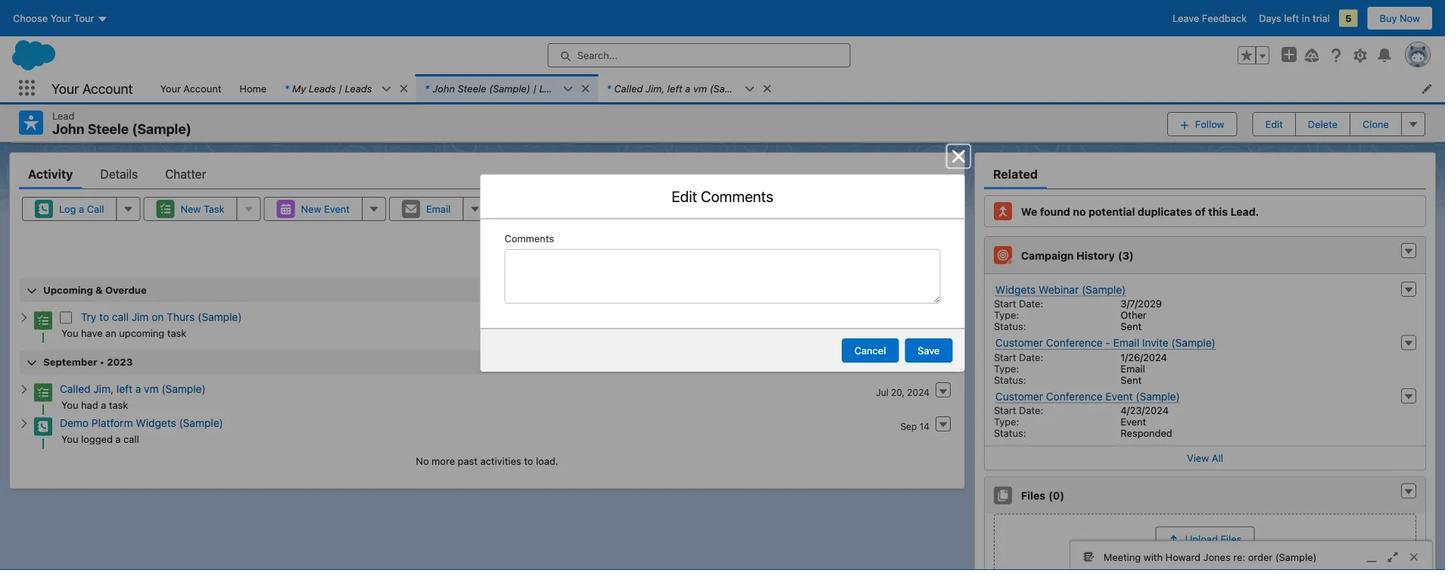 Task type: vqa. For each thing, say whether or not it's contained in the screenshot.


Task type: describe. For each thing, give the bounding box(es) containing it.
save
[[918, 345, 940, 356]]

campaign
[[1021, 249, 1074, 262]]

lead.
[[1231, 206, 1260, 218]]

new task button
[[143, 197, 237, 222]]

you for you have an upcoming task
[[61, 328, 78, 339]]

start for customer conference event (sample)
[[994, 405, 1017, 417]]

files element
[[984, 477, 1427, 570]]

view all inside 'campaign history' element
[[1187, 453, 1224, 464]]

1 vertical spatial jim,
[[93, 384, 114, 396]]

email button
[[389, 197, 464, 222]]

you had a task
[[61, 400, 128, 411]]

re:
[[1234, 551, 1246, 563]]

0 vertical spatial to
[[99, 312, 109, 324]]

load.
[[536, 456, 558, 467]]

2 list item from the left
[[416, 74, 598, 102]]

try
[[81, 312, 96, 324]]

steele for john steele (sample)
[[88, 121, 129, 137]]

1/26/2024
[[1121, 352, 1167, 363]]

last
[[893, 357, 914, 368]]

0 horizontal spatial view all
[[919, 257, 955, 268]]

upcoming & overdue
[[43, 285, 147, 296]]

buy
[[1380, 12, 1397, 24]]

customer conference - email invite (sample)
[[996, 337, 1216, 350]]

1 horizontal spatial called
[[614, 83, 643, 94]]

files
[[1215, 557, 1234, 569]]

new event button
[[264, 197, 363, 222]]

days
[[1259, 12, 1282, 24]]

start for widgets webinar (sample)
[[994, 298, 1017, 310]]

•
[[100, 357, 104, 368]]

status: for widgets webinar (sample)
[[994, 321, 1026, 333]]

delete
[[1308, 118, 1338, 130]]

conference for event
[[1046, 390, 1103, 403]]

a down platform
[[115, 434, 121, 445]]

1 horizontal spatial to
[[524, 456, 533, 467]]

you have an upcoming task
[[61, 328, 186, 339]]

activity link
[[28, 160, 73, 190]]

steele for john steele (sample) | lead
[[458, 83, 487, 94]]

related
[[993, 167, 1038, 182]]

mark
[[1299, 119, 1321, 130]]

demo platform widgets (sample)
[[60, 418, 223, 430]]

or drop files
[[1177, 557, 1234, 569]]

september
[[43, 357, 97, 368]]

try to call jim on thurs (sample) link
[[81, 312, 242, 324]]

duplicates
[[1138, 206, 1193, 218]]

we
[[1021, 206, 1038, 218]]

cancel
[[855, 345, 886, 356]]

related tab panel
[[984, 190, 1427, 570]]

lead image
[[19, 111, 43, 135]]

* called jim, left a vm (sample)
[[607, 83, 751, 94]]

1 horizontal spatial your
[[160, 83, 181, 94]]

0 horizontal spatial vm
[[144, 384, 159, 396]]

your account link
[[151, 74, 230, 102]]

* john steele (sample) | lead
[[425, 83, 562, 94]]

upload
[[1186, 534, 1218, 545]]

responded
[[1121, 428, 1173, 439]]

john for john steele (sample) | lead
[[433, 83, 455, 94]]

2 vertical spatial event
[[1121, 417, 1147, 428]]

john for john steele (sample)
[[52, 121, 84, 137]]

start date: for customer conference - email invite (sample)
[[994, 352, 1044, 363]]

overdue
[[105, 285, 147, 296]]

platform
[[91, 418, 133, 430]]

have
[[81, 328, 103, 339]]

had
[[81, 400, 98, 411]]

called jim, left a vm (sample)
[[60, 384, 206, 396]]

date: for customer conference event (sample)
[[1019, 405, 1044, 417]]

upcoming & overdue button
[[20, 278, 955, 303]]

0 horizontal spatial view
[[919, 257, 941, 268]]

sep 14
[[901, 422, 930, 432]]

order
[[1248, 551, 1273, 563]]

&
[[95, 285, 103, 296]]

sent for -
[[1121, 375, 1142, 386]]

* my leads | leads
[[285, 83, 372, 94]]

complete
[[1370, 119, 1414, 130]]

0 vertical spatial jim,
[[646, 83, 665, 94]]

no
[[1073, 206, 1086, 218]]

0 horizontal spatial view all link
[[918, 250, 956, 275]]

edit for edit
[[1266, 118, 1283, 130]]

september  •  2023
[[43, 357, 133, 368]]

found
[[1040, 206, 1071, 218]]

0 horizontal spatial called
[[60, 384, 91, 396]]

home
[[240, 83, 267, 94]]

text default image inside 'campaign history' element
[[1404, 247, 1414, 257]]

(sample) inside lead john steele (sample)
[[132, 121, 192, 137]]

a inside button
[[79, 204, 84, 215]]

you logged a call
[[61, 434, 139, 445]]

* for * john steele (sample) | lead
[[425, 83, 430, 94]]

1 horizontal spatial task
[[167, 328, 186, 339]]

0 horizontal spatial your account
[[51, 80, 133, 96]]

howard
[[1166, 551, 1201, 563]]

we found no potential duplicates of this lead.
[[1021, 206, 1260, 218]]

(sample) inside customer conference - email invite (sample) "link"
[[1172, 337, 1216, 350]]

email inside "link"
[[1114, 337, 1140, 350]]

task image
[[34, 312, 52, 330]]

0 horizontal spatial left
[[116, 384, 132, 396]]

with
[[1144, 551, 1163, 563]]

search... button
[[548, 43, 851, 67]]

start date: for customer conference event (sample)
[[994, 405, 1044, 417]]

new event
[[301, 204, 350, 215]]

past
[[458, 456, 478, 467]]

1 horizontal spatial files
[[1221, 534, 1242, 545]]

account inside list
[[184, 83, 221, 94]]

this
[[1209, 206, 1228, 218]]

upcoming
[[43, 285, 93, 296]]

new for new task
[[181, 204, 201, 215]]

widgets webinar (sample)
[[996, 284, 1126, 296]]

1 horizontal spatial your account
[[160, 83, 221, 94]]

last month
[[893, 357, 948, 368]]

log a call button
[[22, 197, 117, 222]]

view inside 'campaign history' element
[[1187, 453, 1209, 464]]

1 vertical spatial comments
[[505, 233, 554, 244]]

search...
[[577, 50, 618, 61]]

campaign history (3)
[[1021, 249, 1134, 262]]

2023
[[107, 357, 133, 368]]

details link
[[100, 160, 138, 190]]

Comments text field
[[505, 249, 941, 303]]

files (0)
[[1021, 490, 1065, 502]]

0 vertical spatial call
[[112, 312, 129, 324]]

clone button
[[1350, 112, 1402, 136]]

type: for customer conference - email invite (sample)
[[994, 363, 1019, 375]]

upcoming
[[119, 328, 164, 339]]

14
[[920, 422, 930, 432]]

2024
[[907, 387, 930, 398]]

* for * my leads | leads
[[285, 83, 289, 94]]

demo platform widgets (sample) link
[[60, 418, 223, 430]]

customer for customer conference - email invite (sample)
[[996, 337, 1043, 350]]

0 horizontal spatial your
[[51, 80, 79, 96]]

a inside list item
[[685, 83, 691, 94]]

log
[[59, 204, 76, 215]]

upload files
[[1186, 534, 1242, 545]]

cancel button
[[842, 338, 899, 363]]

left inside list item
[[668, 83, 683, 94]]

2 horizontal spatial left
[[1285, 12, 1300, 24]]

lead john steele (sample)
[[52, 110, 192, 137]]

(0)
[[1049, 490, 1065, 502]]

trial
[[1313, 12, 1330, 24]]

demo
[[60, 418, 89, 430]]

jul
[[876, 387, 889, 398]]



Task type: locate. For each thing, give the bounding box(es) containing it.
more
[[432, 456, 455, 467]]

no more past activities to load. status
[[19, 456, 956, 467]]

2 * from the left
[[425, 83, 430, 94]]

other
[[1121, 310, 1147, 321]]

text default image
[[399, 83, 409, 94], [1404, 487, 1414, 498]]

1 conference from the top
[[1046, 337, 1103, 350]]

left left in
[[1285, 12, 1300, 24]]

on
[[152, 312, 164, 324]]

1 start date: from the top
[[994, 298, 1044, 310]]

1 vertical spatial call
[[123, 434, 139, 445]]

type:
[[994, 310, 1019, 321], [994, 363, 1019, 375], [994, 417, 1019, 428]]

you left have
[[61, 328, 78, 339]]

conference inside customer conference - email invite (sample) "link"
[[1046, 337, 1103, 350]]

2 conference from the top
[[1046, 390, 1103, 403]]

your account up lead john steele (sample)
[[51, 80, 133, 96]]

0 horizontal spatial text default image
[[399, 83, 409, 94]]

0 vertical spatial conference
[[1046, 337, 1103, 350]]

to right try at the left bottom
[[99, 312, 109, 324]]

1 vertical spatial all
[[1212, 453, 1224, 464]]

follow
[[1196, 118, 1225, 130]]

account up lead john steele (sample)
[[82, 80, 133, 96]]

*
[[285, 83, 289, 94], [425, 83, 430, 94], [607, 83, 611, 94]]

status: for customer conference event (sample)
[[994, 428, 1026, 439]]

2 start date: from the top
[[994, 352, 1044, 363]]

an
[[105, 328, 116, 339]]

all inside 'campaign history' element
[[1212, 453, 1224, 464]]

1 horizontal spatial steele
[[458, 83, 487, 94]]

new for new event
[[301, 204, 321, 215]]

text default image for john steele (sample) | lead
[[580, 83, 591, 94]]

widgets left webinar
[[996, 284, 1036, 296]]

2 start from the top
[[994, 352, 1017, 363]]

0 vertical spatial comments
[[701, 187, 774, 205]]

0 vertical spatial left
[[1285, 12, 1300, 24]]

list item
[[276, 74, 416, 102], [416, 74, 598, 102], [598, 74, 779, 102]]

1 vertical spatial vm
[[144, 384, 159, 396]]

3 type: from the top
[[994, 417, 1019, 428]]

2 status: from the top
[[994, 375, 1026, 386]]

list containing your account
[[151, 74, 1446, 102]]

1 vertical spatial left
[[668, 83, 683, 94]]

as
[[1356, 119, 1367, 130]]

date: up customer conference event (sample)
[[1019, 352, 1044, 363]]

lead inside lead john steele (sample)
[[52, 110, 74, 121]]

1 leads from the left
[[309, 83, 336, 94]]

buy now
[[1380, 12, 1421, 24]]

0 horizontal spatial steele
[[88, 121, 129, 137]]

1 vertical spatial widgets
[[136, 418, 176, 430]]

2 date: from the top
[[1019, 352, 1044, 363]]

widgets inside 'campaign history' element
[[996, 284, 1036, 296]]

0 vertical spatial lead
[[540, 83, 562, 94]]

1 vertical spatial event
[[1106, 390, 1133, 403]]

1 horizontal spatial |
[[533, 83, 537, 94]]

related link
[[993, 160, 1038, 190]]

edit for edit comments
[[672, 187, 697, 205]]

0 horizontal spatial *
[[285, 83, 289, 94]]

webinar
[[1039, 284, 1079, 296]]

1 vertical spatial task
[[109, 400, 128, 411]]

1 status: from the top
[[994, 321, 1026, 333]]

or
[[1177, 557, 1188, 569]]

clone
[[1363, 118, 1389, 130]]

1 horizontal spatial vm
[[693, 83, 707, 94]]

leave feedback
[[1173, 12, 1247, 24]]

jim, up path options 'list box'
[[646, 83, 665, 94]]

0 vertical spatial sent
[[1121, 321, 1142, 333]]

1 horizontal spatial widgets
[[996, 284, 1036, 296]]

(sample) inside customer conference event (sample) link
[[1136, 390, 1180, 403]]

logged
[[81, 434, 113, 445]]

3 you from the top
[[61, 434, 78, 445]]

1 horizontal spatial comments
[[701, 187, 774, 205]]

sent for (sample)
[[1121, 321, 1142, 333]]

1 | from the left
[[339, 83, 342, 94]]

2 sent from the top
[[1121, 375, 1142, 386]]

tab list
[[19, 160, 956, 190]]

1 vertical spatial edit
[[672, 187, 697, 205]]

view all
[[919, 257, 955, 268], [1187, 453, 1224, 464]]

1 horizontal spatial edit
[[1266, 118, 1283, 130]]

new task
[[181, 204, 225, 215]]

3 * from the left
[[607, 83, 611, 94]]

1 horizontal spatial view
[[1187, 453, 1209, 464]]

home link
[[230, 74, 276, 102]]

1 horizontal spatial leads
[[345, 83, 372, 94]]

(sample) inside widgets webinar (sample) link
[[1082, 284, 1126, 296]]

follow button
[[1167, 112, 1238, 136]]

edit inside button
[[1266, 118, 1283, 130]]

task down thurs
[[167, 328, 186, 339]]

email inside "button"
[[426, 204, 451, 215]]

1 you from the top
[[61, 328, 78, 339]]

1 vertical spatial steele
[[88, 121, 129, 137]]

try to call jim on thurs (sample)
[[81, 312, 242, 324]]

0 vertical spatial steele
[[458, 83, 487, 94]]

called up path options 'list box'
[[614, 83, 643, 94]]

0 vertical spatial event
[[324, 204, 350, 215]]

0 vertical spatial status:
[[994, 321, 1026, 333]]

text default image inside 'files' element
[[1404, 487, 1414, 498]]

0 horizontal spatial new
[[181, 204, 201, 215]]

a right log
[[79, 204, 84, 215]]

type: for widgets webinar (sample)
[[994, 310, 1019, 321]]

widgets down 'called jim, left a vm (sample)' link
[[136, 418, 176, 430]]

call up you have an upcoming task
[[112, 312, 129, 324]]

vm down search... button
[[693, 83, 707, 94]]

1 vertical spatial called
[[60, 384, 91, 396]]

jul 20, 2024
[[876, 387, 930, 398]]

1 horizontal spatial text default image
[[762, 83, 773, 94]]

0 vertical spatial email
[[426, 204, 451, 215]]

vm inside list item
[[693, 83, 707, 94]]

to left load.
[[524, 456, 533, 467]]

sent down 1/26/2024
[[1121, 375, 1142, 386]]

list
[[151, 74, 1446, 102]]

john inside lead john steele (sample)
[[52, 121, 84, 137]]

0 vertical spatial view
[[919, 257, 941, 268]]

call down demo platform widgets (sample)
[[123, 434, 139, 445]]

1 horizontal spatial account
[[184, 83, 221, 94]]

buy now button
[[1367, 6, 1433, 30]]

meeting with howard jones re: order (sample)
[[1104, 551, 1317, 563]]

date: down customer conference event (sample) link
[[1019, 405, 1044, 417]]

2 vertical spatial email
[[1121, 363, 1145, 375]]

1 new from the left
[[181, 204, 201, 215]]

2 vertical spatial date:
[[1019, 405, 1044, 417]]

files left (0)
[[1021, 490, 1046, 502]]

3 status: from the top
[[994, 428, 1026, 439]]

1 vertical spatial you
[[61, 400, 78, 411]]

0 horizontal spatial account
[[82, 80, 133, 96]]

thurs
[[167, 312, 195, 324]]

a right had
[[101, 400, 106, 411]]

1 horizontal spatial lead
[[540, 83, 562, 94]]

date: for customer conference - email invite (sample)
[[1019, 352, 1044, 363]]

3/7/2029
[[1121, 298, 1162, 310]]

account
[[82, 80, 133, 96], [184, 83, 221, 94]]

3 date: from the top
[[1019, 405, 1044, 417]]

1 vertical spatial start
[[994, 352, 1017, 363]]

1 date: from the top
[[1019, 298, 1044, 310]]

(3)
[[1118, 249, 1134, 262]]

0 vertical spatial widgets
[[996, 284, 1036, 296]]

invite
[[1143, 337, 1169, 350]]

0 vertical spatial called
[[614, 83, 643, 94]]

customer for customer conference event (sample)
[[996, 390, 1043, 403]]

all
[[943, 257, 955, 268], [1212, 453, 1224, 464]]

you for you had a task
[[61, 400, 78, 411]]

drop
[[1191, 557, 1212, 569]]

0 horizontal spatial edit
[[672, 187, 697, 205]]

event inside button
[[324, 204, 350, 215]]

campaign history element
[[984, 237, 1427, 471]]

start date: for widgets webinar (sample)
[[994, 298, 1044, 310]]

1 vertical spatial files
[[1221, 534, 1242, 545]]

tab list containing activity
[[19, 160, 956, 190]]

0 horizontal spatial jim,
[[93, 384, 114, 396]]

logged call image
[[34, 418, 52, 436]]

1 horizontal spatial text default image
[[1404, 487, 1414, 498]]

leave feedback link
[[1173, 12, 1247, 24]]

call
[[87, 204, 104, 215]]

2 leads from the left
[[345, 83, 372, 94]]

task up platform
[[109, 400, 128, 411]]

my
[[292, 83, 306, 94]]

new inside the new event button
[[301, 204, 321, 215]]

files up re:
[[1221, 534, 1242, 545]]

vm up demo platform widgets (sample) link
[[144, 384, 159, 396]]

no
[[416, 456, 429, 467]]

1 vertical spatial conference
[[1046, 390, 1103, 403]]

edit comments
[[672, 187, 774, 205]]

3 start date: from the top
[[994, 405, 1044, 417]]

0 horizontal spatial all
[[943, 257, 955, 268]]

0 vertical spatial text default image
[[399, 83, 409, 94]]

a up demo platform widgets (sample) link
[[135, 384, 141, 396]]

called up had
[[60, 384, 91, 396]]

1 vertical spatial start date:
[[994, 352, 1044, 363]]

2 customer from the top
[[996, 390, 1043, 403]]

0 horizontal spatial to
[[99, 312, 109, 324]]

sent down 3/7/2029
[[1121, 321, 1142, 333]]

leads
[[309, 83, 336, 94], [345, 83, 372, 94]]

1 horizontal spatial jim,
[[646, 83, 665, 94]]

2 vertical spatial start
[[994, 405, 1017, 417]]

month
[[917, 357, 948, 368]]

0 vertical spatial view all link
[[918, 250, 956, 275]]

mark status as complete
[[1299, 119, 1414, 130]]

1 vertical spatial view all
[[1187, 453, 1224, 464]]

feedback
[[1202, 12, 1247, 24]]

lead
[[540, 83, 562, 94], [52, 110, 74, 121]]

1 horizontal spatial left
[[668, 83, 683, 94]]

date: down webinar
[[1019, 298, 1044, 310]]

conference left '-'
[[1046, 337, 1103, 350]]

jim, up you had a task
[[93, 384, 114, 396]]

you down demo
[[61, 434, 78, 445]]

steele inside lead john steele (sample)
[[88, 121, 129, 137]]

conference inside customer conference event (sample) link
[[1046, 390, 1103, 403]]

1 sent from the top
[[1121, 321, 1142, 333]]

0 horizontal spatial text default image
[[580, 83, 591, 94]]

john
[[433, 83, 455, 94], [52, 121, 84, 137]]

2 you from the top
[[61, 400, 78, 411]]

left
[[1285, 12, 1300, 24], [668, 83, 683, 94], [116, 384, 132, 396]]

0 vertical spatial start date:
[[994, 298, 1044, 310]]

1 horizontal spatial view all
[[1187, 453, 1224, 464]]

jim,
[[646, 83, 665, 94], [93, 384, 114, 396]]

conference down customer conference - email invite (sample) "link"
[[1046, 390, 1103, 403]]

conference for -
[[1046, 337, 1103, 350]]

status
[[1324, 119, 1354, 130]]

comments
[[701, 187, 774, 205], [505, 233, 554, 244]]

1 customer from the top
[[996, 337, 1043, 350]]

you for you logged a call
[[61, 434, 78, 445]]

1 vertical spatial text default image
[[1404, 487, 1414, 498]]

1 vertical spatial date:
[[1019, 352, 1044, 363]]

2 horizontal spatial *
[[607, 83, 611, 94]]

1 vertical spatial view all link
[[985, 446, 1426, 470]]

1 vertical spatial type:
[[994, 363, 1019, 375]]

account left home link
[[184, 83, 221, 94]]

0 vertical spatial start
[[994, 298, 1017, 310]]

0 horizontal spatial widgets
[[136, 418, 176, 430]]

edit button
[[1253, 112, 1296, 136]]

1 vertical spatial to
[[524, 456, 533, 467]]

text default image for called jim, left a vm (sample)
[[762, 83, 773, 94]]

2 | from the left
[[533, 83, 537, 94]]

1 type: from the top
[[994, 310, 1019, 321]]

1 horizontal spatial new
[[301, 204, 321, 215]]

1 * from the left
[[285, 83, 289, 94]]

1 start from the top
[[994, 298, 1017, 310]]

save button
[[905, 338, 953, 363]]

0 vertical spatial customer
[[996, 337, 1043, 350]]

(sample)
[[489, 83, 531, 94], [710, 83, 751, 94], [132, 121, 192, 137], [1082, 284, 1126, 296], [198, 312, 242, 324], [1172, 337, 1216, 350], [162, 384, 206, 396], [1136, 390, 1180, 403], [179, 418, 223, 430], [1276, 551, 1317, 563]]

0 vertical spatial edit
[[1266, 118, 1283, 130]]

status: for customer conference - email invite (sample)
[[994, 375, 1026, 386]]

3 list item from the left
[[598, 74, 779, 102]]

1 vertical spatial view
[[1187, 453, 1209, 464]]

widgets webinar (sample) link
[[996, 284, 1126, 297]]

20,
[[891, 387, 905, 398]]

1 vertical spatial customer
[[996, 390, 1043, 403]]

0 vertical spatial date:
[[1019, 298, 1044, 310]]

left down search... button
[[668, 83, 683, 94]]

you
[[61, 328, 78, 339], [61, 400, 78, 411], [61, 434, 78, 445]]

2 new from the left
[[301, 204, 321, 215]]

0 vertical spatial john
[[433, 83, 455, 94]]

type: for customer conference event (sample)
[[994, 417, 1019, 428]]

task image
[[34, 384, 52, 402]]

date: for widgets webinar (sample)
[[1019, 298, 1044, 310]]

you up demo
[[61, 400, 78, 411]]

0 vertical spatial files
[[1021, 490, 1046, 502]]

start for customer conference - email invite (sample)
[[994, 352, 1017, 363]]

your account left home link
[[160, 83, 221, 94]]

new inside new task button
[[181, 204, 201, 215]]

5
[[1346, 12, 1352, 24]]

task
[[204, 204, 225, 215]]

widgets
[[996, 284, 1036, 296], [136, 418, 176, 430]]

3 start from the top
[[994, 405, 1017, 417]]

details
[[100, 167, 138, 182]]

a down search... button
[[685, 83, 691, 94]]

jones
[[1204, 551, 1231, 563]]

log a call
[[59, 204, 104, 215]]

activity
[[28, 167, 73, 182]]

your account
[[51, 80, 133, 96], [160, 83, 221, 94]]

1 vertical spatial sent
[[1121, 375, 1142, 386]]

path options list box
[[52, 113, 1251, 137]]

start
[[994, 298, 1017, 310], [994, 352, 1017, 363], [994, 405, 1017, 417]]

0 vertical spatial task
[[167, 328, 186, 339]]

0 horizontal spatial john
[[52, 121, 84, 137]]

0 vertical spatial all
[[943, 257, 955, 268]]

jim
[[132, 312, 149, 324]]

event
[[324, 204, 350, 215], [1106, 390, 1133, 403], [1121, 417, 1147, 428]]

2 horizontal spatial text default image
[[1404, 247, 1414, 257]]

0 horizontal spatial leads
[[309, 83, 336, 94]]

text default image
[[580, 83, 591, 94], [762, 83, 773, 94], [1404, 247, 1414, 257]]

4/23/2024
[[1121, 405, 1169, 417]]

customer inside "link"
[[996, 337, 1043, 350]]

sent
[[1121, 321, 1142, 333], [1121, 375, 1142, 386]]

mark status as complete button
[[1269, 113, 1427, 137]]

1 list item from the left
[[276, 74, 416, 102]]

0 horizontal spatial files
[[1021, 490, 1046, 502]]

view all link
[[918, 250, 956, 275], [985, 446, 1426, 470]]

1 horizontal spatial view all link
[[985, 446, 1426, 470]]

2 type: from the top
[[994, 363, 1019, 375]]

-
[[1106, 337, 1111, 350]]

0 vertical spatial you
[[61, 328, 78, 339]]

group
[[1238, 46, 1270, 64]]

* for * called jim, left a vm (sample)
[[607, 83, 611, 94]]

left down 2023
[[116, 384, 132, 396]]



